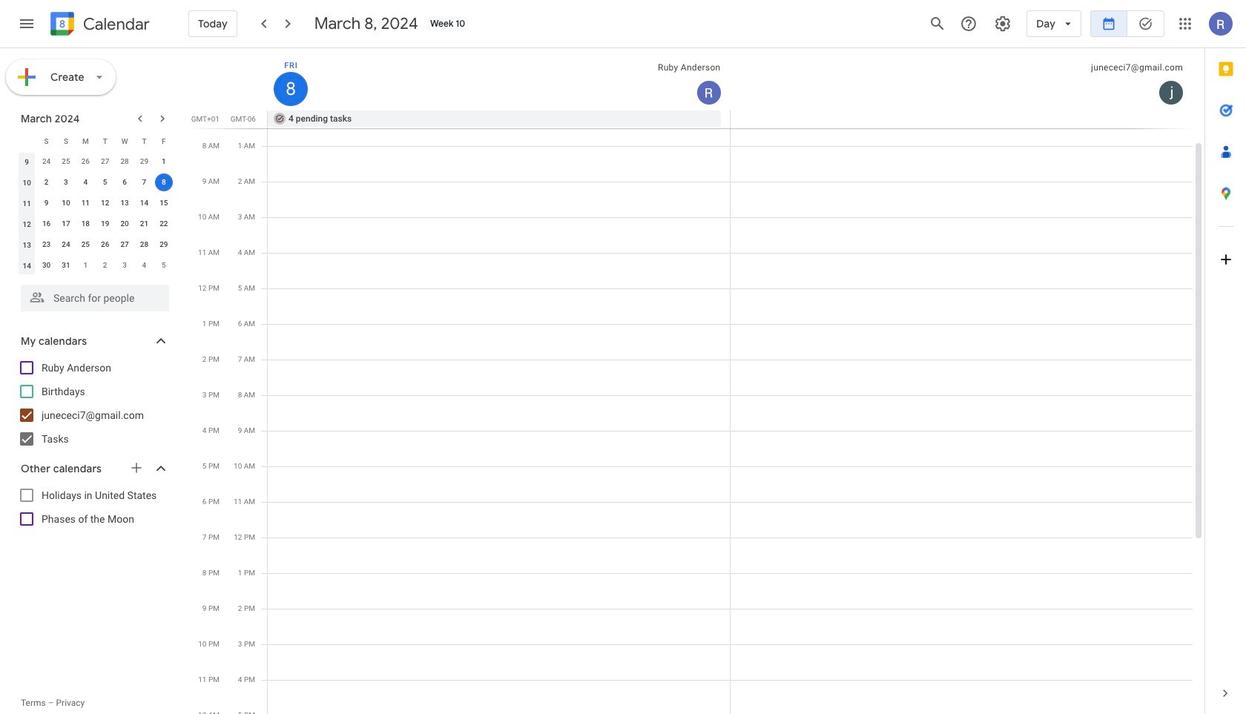 Task type: describe. For each thing, give the bounding box(es) containing it.
row group inside march 2024 grid
[[17, 151, 174, 276]]

24 element
[[57, 236, 75, 254]]

9 element
[[38, 194, 55, 212]]

4 element
[[77, 174, 94, 191]]

26 element
[[96, 236, 114, 254]]

25 element
[[77, 236, 94, 254]]

calendar element
[[47, 9, 150, 42]]

7 element
[[135, 174, 153, 191]]

Search for people text field
[[30, 285, 160, 312]]

28 element
[[135, 236, 153, 254]]

15 element
[[155, 194, 173, 212]]

21 element
[[135, 215, 153, 233]]

13 element
[[116, 194, 134, 212]]

february 28 element
[[116, 153, 134, 171]]

april 3 element
[[116, 257, 134, 275]]

29 element
[[155, 236, 173, 254]]

february 29 element
[[135, 153, 153, 171]]

march 2024 grid
[[14, 131, 174, 276]]

30 element
[[38, 257, 55, 275]]

february 27 element
[[96, 153, 114, 171]]

14 element
[[135, 194, 153, 212]]

april 1 element
[[77, 257, 94, 275]]

settings menu image
[[995, 15, 1012, 33]]

10 element
[[57, 194, 75, 212]]

6 element
[[116, 174, 134, 191]]

31 element
[[57, 257, 75, 275]]



Task type: locate. For each thing, give the bounding box(es) containing it.
my calendars list
[[3, 356, 184, 451]]

2 element
[[38, 174, 55, 191]]

column header inside march 2024 grid
[[17, 131, 37, 151]]

friday, march 8, today element
[[274, 72, 308, 106]]

main drawer image
[[18, 15, 36, 33]]

1 vertical spatial column header
[[17, 131, 37, 151]]

0 horizontal spatial column header
[[17, 131, 37, 151]]

february 24 element
[[38, 153, 55, 171]]

27 element
[[116, 236, 134, 254]]

february 26 element
[[77, 153, 94, 171]]

april 2 element
[[96, 257, 114, 275]]

april 5 element
[[155, 257, 173, 275]]

23 element
[[38, 236, 55, 254]]

add other calendars image
[[129, 461, 144, 476]]

other calendars list
[[3, 484, 184, 531]]

None search field
[[0, 279, 184, 312]]

0 vertical spatial column header
[[268, 48, 731, 111]]

february 25 element
[[57, 153, 75, 171]]

grid
[[190, 48, 1205, 715]]

april 4 element
[[135, 257, 153, 275]]

cell
[[268, 111, 731, 715], [731, 111, 1193, 715], [154, 172, 174, 193]]

18 element
[[77, 215, 94, 233]]

22 element
[[155, 215, 173, 233]]

5 element
[[96, 174, 114, 191]]

heading
[[80, 15, 150, 33]]

19 element
[[96, 215, 114, 233]]

1 horizontal spatial column header
[[268, 48, 731, 111]]

3 element
[[57, 174, 75, 191]]

row group
[[17, 151, 174, 276]]

tab list
[[1206, 48, 1247, 673]]

1 element
[[155, 153, 173, 171]]

heading inside calendar element
[[80, 15, 150, 33]]

12 element
[[96, 194, 114, 212]]

cell inside row group
[[154, 172, 174, 193]]

20 element
[[116, 215, 134, 233]]

16 element
[[38, 215, 55, 233]]

11 element
[[77, 194, 94, 212]]

8, today element
[[155, 174, 173, 191]]

column header
[[268, 48, 731, 111], [17, 131, 37, 151]]

17 element
[[57, 215, 75, 233]]

row
[[261, 111, 1205, 128], [261, 111, 1193, 715], [17, 131, 174, 151], [17, 151, 174, 172], [17, 172, 174, 193], [17, 193, 174, 214], [17, 214, 174, 234], [17, 234, 174, 255], [17, 255, 174, 276]]



Task type: vqa. For each thing, say whether or not it's contained in the screenshot.
the leftmost column header
yes



